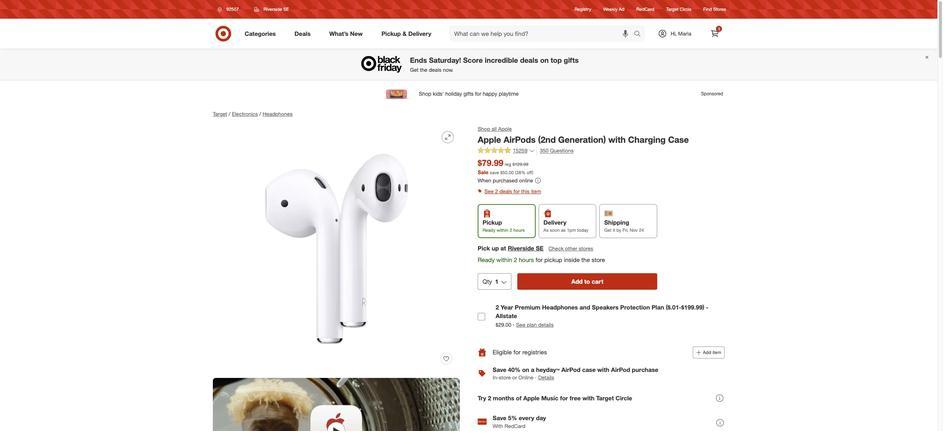 Task type: vqa. For each thing, say whether or not it's contained in the screenshot.
THE TARGET CIRCLE
yes



Task type: locate. For each thing, give the bounding box(es) containing it.
riverside right "at"
[[508, 245, 535, 252]]

save for 5%
[[493, 415, 507, 422]]

year
[[501, 304, 514, 312]]

1 vertical spatial circle
[[616, 395, 633, 402]]

0 horizontal spatial redcard
[[505, 423, 526, 430]]

1 vertical spatial with
[[598, 366, 610, 374]]

see right ·
[[517, 322, 526, 328]]

1 within from the top
[[497, 228, 509, 233]]

shipping
[[605, 219, 630, 227]]

2 vertical spatial deals
[[500, 188, 512, 195]]

0 horizontal spatial pickup
[[382, 30, 401, 37]]

shop all apple apple airpods (2nd generation) with charging case
[[478, 126, 689, 145]]

ready inside "pickup ready within 2 hours"
[[483, 228, 496, 233]]

0 vertical spatial riverside
[[264, 6, 282, 12]]

0 horizontal spatial add
[[572, 278, 583, 286]]

0 vertical spatial hours
[[514, 228, 525, 233]]

case
[[583, 366, 596, 374]]

/ right target link
[[229, 111, 231, 117]]

circle down purchase
[[616, 395, 633, 402]]

0 horizontal spatial on
[[523, 366, 530, 374]]

deals left now.
[[429, 67, 442, 73]]

see 2 deals for this item
[[485, 188, 542, 195]]

weekly ad
[[604, 7, 625, 12]]

store left "or"
[[499, 375, 511, 381]]

se inside dropdown button
[[284, 6, 289, 12]]

a
[[531, 366, 535, 374]]

pickup up up
[[483, 219, 502, 227]]

see inside 2 year premium headphones and speakers protection plan ($.01-$199.99) - allstate $29.00 · see plan details
[[517, 322, 526, 328]]

on left a
[[523, 366, 530, 374]]

2 vertical spatial with
[[583, 395, 595, 402]]

deals link
[[288, 25, 320, 42]]

40%
[[508, 366, 521, 374]]

saturday!
[[429, 56, 461, 65]]

add inside button
[[572, 278, 583, 286]]

target left electronics link
[[213, 111, 227, 117]]

0 vertical spatial add
[[572, 278, 583, 286]]

advertisement region
[[207, 85, 731, 103]]

target link
[[213, 111, 227, 117]]

1 vertical spatial the
[[582, 257, 590, 264]]

ready
[[483, 228, 496, 233], [478, 257, 495, 264]]

0 vertical spatial item
[[531, 188, 542, 195]]

0 vertical spatial se
[[284, 6, 289, 12]]

delivery right &
[[409, 30, 432, 37]]

/ right the electronics
[[260, 111, 261, 117]]

purchase
[[632, 366, 659, 374]]

0 vertical spatial within
[[497, 228, 509, 233]]

electronics
[[232, 111, 258, 117]]

add for add item
[[704, 350, 712, 356]]

search button
[[631, 25, 649, 43]]

with inside save 40% on a heyday™ airpod case with airpod purchase in-store or online ∙ details
[[598, 366, 610, 374]]

350 questions
[[540, 147, 574, 154]]

months
[[493, 395, 515, 402]]

get left it
[[605, 228, 612, 233]]

save for 40%
[[493, 366, 507, 374]]

0 horizontal spatial get
[[410, 67, 419, 73]]

1 horizontal spatial item
[[713, 350, 722, 356]]

headphones inside 2 year premium headphones and speakers protection plan ($.01-$199.99) - allstate $29.00 · see plan details
[[542, 304, 578, 312]]

2 save from the top
[[493, 415, 507, 422]]

1 vertical spatial get
[[605, 228, 612, 233]]

for left pickup
[[536, 257, 543, 264]]

1 vertical spatial apple
[[478, 134, 502, 145]]

1 vertical spatial redcard
[[505, 423, 526, 430]]

save inside save 40% on a heyday™ airpod case with airpod purchase in-store or online ∙ details
[[493, 366, 507, 374]]

1 horizontal spatial headphones
[[542, 304, 578, 312]]

redcard
[[637, 7, 655, 12], [505, 423, 526, 430]]

1 vertical spatial save
[[493, 415, 507, 422]]

deals down the when purchased online
[[500, 188, 512, 195]]

0 horizontal spatial delivery
[[409, 30, 432, 37]]

within down "at"
[[497, 257, 513, 264]]

0 vertical spatial on
[[541, 56, 549, 65]]

0 horizontal spatial /
[[229, 111, 231, 117]]

1 horizontal spatial delivery
[[544, 219, 567, 227]]

riverside se button
[[250, 3, 294, 16]]

with
[[609, 134, 626, 145], [598, 366, 610, 374], [583, 395, 595, 402]]

1 vertical spatial see
[[517, 322, 526, 328]]

riverside
[[264, 6, 282, 12], [508, 245, 535, 252]]

pick up at riverside se
[[478, 245, 544, 252]]

get
[[410, 67, 419, 73], [605, 228, 612, 233]]

purchased
[[493, 178, 518, 184]]

2 right try
[[488, 395, 492, 402]]

hours
[[514, 228, 525, 233], [519, 257, 534, 264]]

what's new
[[330, 30, 363, 37]]

0 vertical spatial headphones
[[263, 111, 293, 117]]

with inside the "shop all apple apple airpods (2nd generation) with charging case"
[[609, 134, 626, 145]]

se
[[284, 6, 289, 12], [536, 245, 544, 252]]

target up hi, at top
[[667, 7, 679, 12]]

1 vertical spatial item
[[713, 350, 722, 356]]

1 vertical spatial store
[[499, 375, 511, 381]]

add inside button
[[704, 350, 712, 356]]

top
[[551, 56, 562, 65]]

1 horizontal spatial airpod
[[612, 366, 631, 374]]

0 horizontal spatial see
[[485, 188, 494, 195]]

1 horizontal spatial deals
[[500, 188, 512, 195]]

se up ready within 2 hours for pickup inside the store
[[536, 245, 544, 252]]

se up deals link
[[284, 6, 289, 12]]

see down when
[[485, 188, 494, 195]]

0 vertical spatial save
[[493, 366, 507, 374]]

for left free
[[560, 395, 568, 402]]

15259 link
[[478, 147, 535, 156]]

0 horizontal spatial se
[[284, 6, 289, 12]]

ready up pick
[[483, 228, 496, 233]]

0 horizontal spatial airpod
[[562, 366, 581, 374]]

when
[[478, 178, 492, 184]]

circle left find
[[680, 7, 692, 12]]

pick
[[478, 245, 490, 252]]

see 2 deals for this item link
[[478, 187, 725, 197]]

the down stores
[[582, 257, 590, 264]]

1 save from the top
[[493, 366, 507, 374]]

find
[[704, 7, 712, 12]]

headphones
[[263, 111, 293, 117], [542, 304, 578, 312]]

1 horizontal spatial the
[[582, 257, 590, 264]]

store down stores
[[592, 257, 606, 264]]

0 horizontal spatial the
[[420, 67, 428, 73]]

1 vertical spatial deals
[[429, 67, 442, 73]]

apple right all
[[499, 126, 512, 132]]

search
[[631, 31, 649, 38]]

0 vertical spatial with
[[609, 134, 626, 145]]

1 horizontal spatial redcard
[[637, 7, 655, 12]]

shop
[[478, 126, 490, 132]]

0 vertical spatial pickup
[[382, 30, 401, 37]]

-
[[707, 304, 709, 312]]

save inside save 5% every day with redcard
[[493, 415, 507, 422]]

the inside ends saturday! score incredible deals on top gifts get the deals now.
[[420, 67, 428, 73]]

store
[[592, 257, 606, 264], [499, 375, 511, 381]]

0 vertical spatial ready
[[483, 228, 496, 233]]

pickup left &
[[382, 30, 401, 37]]

save up with
[[493, 415, 507, 422]]

with left charging
[[609, 134, 626, 145]]

day
[[536, 415, 547, 422]]

ready within 2 hours for pickup inside the store
[[478, 257, 606, 264]]

on left the "top"
[[541, 56, 549, 65]]

1 horizontal spatial see
[[517, 322, 526, 328]]

hours down riverside se button
[[519, 257, 534, 264]]

ends
[[410, 56, 427, 65]]

1 horizontal spatial store
[[592, 257, 606, 264]]

1 vertical spatial se
[[536, 245, 544, 252]]

2 up pick up at riverside se
[[510, 228, 513, 233]]

redcard right ad
[[637, 7, 655, 12]]

for right eligible
[[514, 349, 521, 357]]

target
[[667, 7, 679, 12], [213, 111, 227, 117], [597, 395, 614, 402]]

on inside ends saturday! score incredible deals on top gifts get the deals now.
[[541, 56, 549, 65]]

circle inside deals element
[[616, 395, 633, 402]]

1 vertical spatial on
[[523, 366, 530, 374]]

0 vertical spatial store
[[592, 257, 606, 264]]

get inside shipping get it by fri, nov 24
[[605, 228, 612, 233]]

2 within from the top
[[497, 257, 513, 264]]

target right free
[[597, 395, 614, 402]]

0 horizontal spatial deals
[[429, 67, 442, 73]]

headphones right electronics link
[[263, 111, 293, 117]]

2 inside deals element
[[488, 395, 492, 402]]

0 vertical spatial redcard
[[637, 7, 655, 12]]

0 vertical spatial the
[[420, 67, 428, 73]]

save up in-
[[493, 366, 507, 374]]

within
[[497, 228, 509, 233], [497, 257, 513, 264]]

hours up riverside se button
[[514, 228, 525, 233]]

airpod left case
[[562, 366, 581, 374]]

get down ends
[[410, 67, 419, 73]]

target circle
[[667, 7, 692, 12]]

details
[[539, 322, 554, 328]]

ready down pick
[[478, 257, 495, 264]]

0 horizontal spatial store
[[499, 375, 511, 381]]

on inside save 40% on a heyday™ airpod case with airpod purchase in-store or online ∙ details
[[523, 366, 530, 374]]

pickup ready within 2 hours
[[483, 219, 525, 233]]

0 vertical spatial get
[[410, 67, 419, 73]]

5%
[[508, 415, 518, 422]]

2 down purchased
[[495, 188, 498, 195]]

0 horizontal spatial headphones
[[263, 111, 293, 117]]

2 horizontal spatial target
[[667, 7, 679, 12]]

0 vertical spatial circle
[[680, 7, 692, 12]]

airpod left purchase
[[612, 366, 631, 374]]

1 horizontal spatial on
[[541, 56, 549, 65]]

eligible for registries
[[493, 349, 547, 357]]

1 horizontal spatial /
[[260, 111, 261, 117]]

1 vertical spatial pickup
[[483, 219, 502, 227]]

with right case
[[598, 366, 610, 374]]

apple down all
[[478, 134, 502, 145]]

or
[[513, 375, 517, 381]]

0 horizontal spatial target
[[213, 111, 227, 117]]

on
[[541, 56, 549, 65], [523, 366, 530, 374]]

0 vertical spatial see
[[485, 188, 494, 195]]

item
[[531, 188, 542, 195], [713, 350, 722, 356]]

1 horizontal spatial pickup
[[483, 219, 502, 227]]

1 / from the left
[[229, 111, 231, 117]]

as
[[561, 228, 566, 233]]

questions
[[550, 147, 574, 154]]

image gallery element
[[213, 125, 460, 432]]

redcard down 5%
[[505, 423, 526, 430]]

the down ends
[[420, 67, 428, 73]]

0 horizontal spatial circle
[[616, 395, 633, 402]]

1 vertical spatial add
[[704, 350, 712, 356]]

1 vertical spatial target
[[213, 111, 227, 117]]

apple right of
[[524, 395, 540, 402]]

within up "at"
[[497, 228, 509, 233]]

for left this on the right
[[514, 188, 520, 195]]

2 down pick up at riverside se
[[514, 257, 518, 264]]

riverside up the categories link
[[264, 6, 282, 12]]

1 horizontal spatial get
[[605, 228, 612, 233]]

1 horizontal spatial target
[[597, 395, 614, 402]]

24
[[639, 228, 644, 233]]

1 horizontal spatial circle
[[680, 7, 692, 12]]

None checkbox
[[478, 313, 486, 321]]

by
[[617, 228, 622, 233]]

as
[[544, 228, 549, 233]]

(2nd
[[538, 134, 556, 145]]

)
[[532, 170, 534, 176]]

2 vertical spatial target
[[597, 395, 614, 402]]

deals
[[520, 56, 539, 65], [429, 67, 442, 73], [500, 188, 512, 195]]

0 horizontal spatial riverside
[[264, 6, 282, 12]]

delivery
[[409, 30, 432, 37], [544, 219, 567, 227]]

hi,
[[671, 30, 677, 37]]

headphones up details
[[542, 304, 578, 312]]

riverside inside dropdown button
[[264, 6, 282, 12]]

with right free
[[583, 395, 595, 402]]

1 vertical spatial delivery
[[544, 219, 567, 227]]

2 / from the left
[[260, 111, 261, 117]]

pickup for &
[[382, 30, 401, 37]]

2 vertical spatial apple
[[524, 395, 540, 402]]

2 horizontal spatial deals
[[520, 56, 539, 65]]

what's new link
[[323, 25, 372, 42]]

redcard inside save 5% every day with redcard
[[505, 423, 526, 430]]

0 vertical spatial target
[[667, 7, 679, 12]]

stores
[[714, 7, 727, 12]]

eligible
[[493, 349, 512, 357]]

pickup inside "pickup ready within 2 hours"
[[483, 219, 502, 227]]

delivery up soon
[[544, 219, 567, 227]]

2 inside 2 year premium headphones and speakers protection plan ($.01-$199.99) - allstate $29.00 · see plan details
[[496, 304, 499, 312]]

the
[[420, 67, 428, 73], [582, 257, 590, 264]]

registry
[[575, 7, 592, 12]]

What can we help you find? suggestions appear below search field
[[450, 25, 636, 42]]

deals left the "top"
[[520, 56, 539, 65]]

1 vertical spatial hours
[[519, 257, 534, 264]]

find stores
[[704, 7, 727, 12]]

1 airpod from the left
[[562, 366, 581, 374]]

1 horizontal spatial add
[[704, 350, 712, 356]]

15259
[[513, 148, 528, 154]]

1 vertical spatial headphones
[[542, 304, 578, 312]]

within inside "pickup ready within 2 hours"
[[497, 228, 509, 233]]

add for add to cart
[[572, 278, 583, 286]]

2 left year
[[496, 304, 499, 312]]

1 vertical spatial within
[[497, 257, 513, 264]]

3 link
[[707, 25, 724, 42]]

1 horizontal spatial riverside
[[508, 245, 535, 252]]



Task type: describe. For each thing, give the bounding box(es) containing it.
music
[[542, 395, 559, 402]]

0 vertical spatial deals
[[520, 56, 539, 65]]

pickup
[[545, 257, 563, 264]]

this
[[522, 188, 530, 195]]

pickup & delivery
[[382, 30, 432, 37]]

hi, maria
[[671, 30, 692, 37]]

gifts
[[564, 56, 579, 65]]

(
[[515, 170, 517, 176]]

$29.00
[[496, 322, 512, 328]]

pickup for ready
[[483, 219, 502, 227]]

target for target / electronics / headphones
[[213, 111, 227, 117]]

deals element
[[478, 362, 725, 411]]

maria
[[679, 30, 692, 37]]

($.01-
[[666, 304, 682, 312]]

for inside deals element
[[560, 395, 568, 402]]

0 horizontal spatial item
[[531, 188, 542, 195]]

every
[[519, 415, 535, 422]]

50.00
[[503, 170, 514, 176]]

other
[[565, 246, 578, 252]]

speakers
[[592, 304, 619, 312]]

with
[[493, 423, 503, 430]]

riverside se button
[[508, 245, 544, 253]]

protection
[[621, 304, 650, 312]]

charging
[[629, 134, 666, 145]]

find stores link
[[704, 6, 727, 13]]

in-
[[493, 375, 499, 381]]

qty
[[483, 278, 492, 286]]

target for target circle
[[667, 7, 679, 12]]

stores
[[579, 246, 594, 252]]

3
[[718, 27, 721, 31]]

shipping get it by fri, nov 24
[[605, 219, 644, 233]]

it
[[613, 228, 616, 233]]

add item
[[704, 350, 722, 356]]

electronics link
[[232, 111, 258, 117]]

free
[[570, 395, 581, 402]]

with for generation)
[[609, 134, 626, 145]]

0 vertical spatial delivery
[[409, 30, 432, 37]]

new
[[350, 30, 363, 37]]

all
[[492, 126, 497, 132]]

and
[[580, 304, 591, 312]]

∙
[[535, 375, 537, 381]]

92507
[[226, 6, 239, 12]]

registry link
[[575, 6, 592, 13]]

save 5% every day with redcard
[[493, 415, 547, 430]]

check
[[549, 246, 564, 252]]

target / electronics / headphones
[[213, 111, 293, 117]]

registries
[[523, 349, 547, 357]]

weekly
[[604, 7, 618, 12]]

cart
[[592, 278, 604, 286]]

1 vertical spatial ready
[[478, 257, 495, 264]]

inside
[[564, 257, 580, 264]]

92507 button
[[213, 3, 247, 16]]

apple inside deals element
[[524, 395, 540, 402]]

add to cart
[[572, 278, 604, 286]]

save 40% on a heyday™ airpod case with airpod purchase link
[[493, 366, 659, 374]]

%
[[522, 170, 526, 176]]

reg
[[505, 162, 512, 167]]

off
[[527, 170, 532, 176]]

2 year premium headphones and speakers protection plan ($.01-$199.99) - allstate $29.00 · see plan details
[[496, 304, 709, 329]]

categories link
[[238, 25, 285, 42]]

2 airpod from the left
[[612, 366, 631, 374]]

$129.99
[[513, 162, 529, 167]]

case
[[669, 134, 689, 145]]

what's
[[330, 30, 349, 37]]

online
[[519, 375, 534, 381]]

airpods
[[504, 134, 536, 145]]

save
[[490, 170, 499, 176]]

ad
[[619, 7, 625, 12]]

details button
[[538, 374, 555, 382]]

add item button
[[693, 347, 725, 359]]

at
[[501, 245, 506, 252]]

online
[[520, 178, 534, 184]]

allstate
[[496, 313, 518, 320]]

0 vertical spatial apple
[[499, 126, 512, 132]]

sale
[[478, 169, 489, 176]]

1 vertical spatial riverside
[[508, 245, 535, 252]]

350 questions link
[[537, 147, 574, 155]]

with for case
[[598, 366, 610, 374]]

weekly ad link
[[604, 6, 625, 13]]

generation)
[[559, 134, 606, 145]]

check other stores
[[549, 246, 594, 252]]

up
[[492, 245, 499, 252]]

get inside ends saturday! score incredible deals on top gifts get the deals now.
[[410, 67, 419, 73]]

$
[[501, 170, 503, 176]]

1pm
[[567, 228, 576, 233]]

fri,
[[623, 228, 629, 233]]

try 2 months of apple music for free with target circle
[[478, 395, 633, 402]]

now.
[[443, 67, 454, 73]]

save 40% on a heyday™ airpod case with airpod purchase in-store or online ∙ details
[[493, 366, 659, 381]]

qty 1
[[483, 278, 499, 286]]

delivery inside delivery as soon as 1pm today
[[544, 219, 567, 227]]

check other stores button
[[549, 245, 594, 253]]

$79.99 reg $129.99 sale save $ 50.00 ( 38 % off )
[[478, 157, 534, 176]]

redcard link
[[637, 6, 655, 13]]

item inside button
[[713, 350, 722, 356]]

try
[[478, 395, 487, 402]]

&
[[403, 30, 407, 37]]

apple airpods (2nd generation) with charging case, 1 of 8 image
[[213, 125, 460, 372]]

details
[[539, 375, 555, 381]]

1 horizontal spatial se
[[536, 245, 544, 252]]

categories
[[245, 30, 276, 37]]

target inside deals element
[[597, 395, 614, 402]]

store inside save 40% on a heyday™ airpod case with airpod purchase in-store or online ∙ details
[[499, 375, 511, 381]]

add to cart button
[[518, 274, 658, 290]]

hours inside "pickup ready within 2 hours"
[[514, 228, 525, 233]]

target circle link
[[667, 6, 692, 13]]

38
[[517, 170, 522, 176]]

2 inside "pickup ready within 2 hours"
[[510, 228, 513, 233]]



